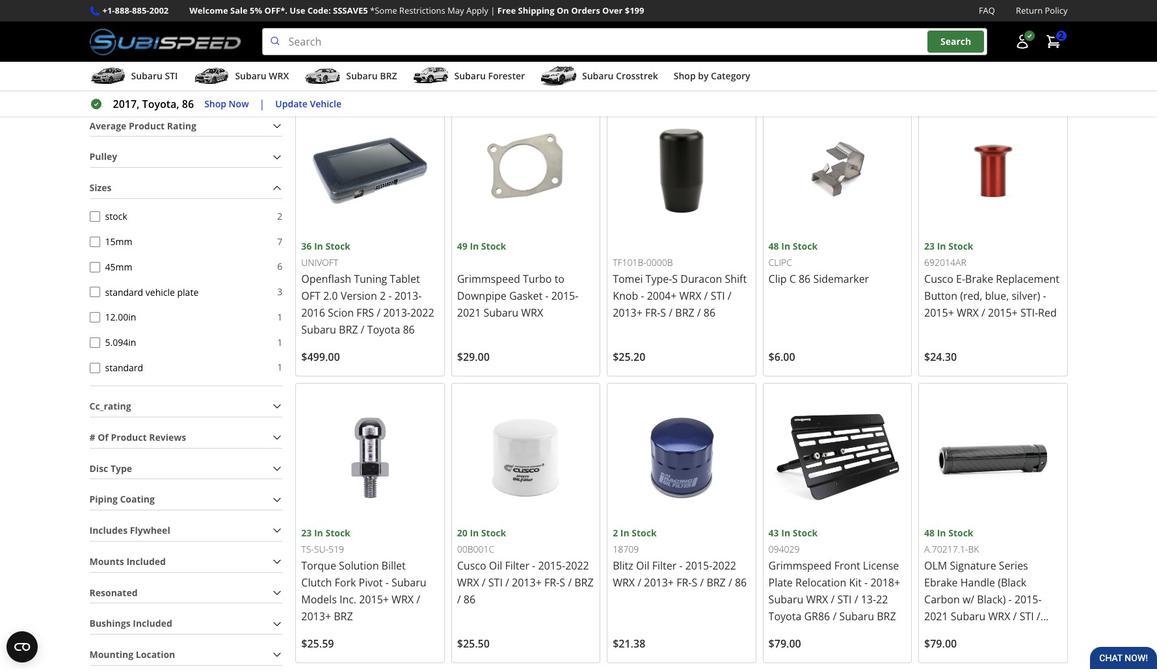 Task type: describe. For each thing, give the bounding box(es) containing it.
$26.50 link
[[296, 0, 445, 89]]

by
[[698, 70, 709, 82]]

bushings
[[89, 617, 130, 630]]

subaru down plate
[[769, 593, 803, 607]]

2022 for cusco oil filter - 2015-2022 wrx / sti / 2013+ fr-s / brz / 86
[[565, 559, 589, 573]]

*some restrictions may apply | free shipping on orders over $199
[[370, 5, 644, 16]]

grimmspeed inside the grimmspeed turbo to downpipe gasket - 2015- 2021 subaru wrx
[[457, 272, 520, 286]]

subaru wrx button
[[193, 64, 289, 90]]

clutch
[[301, 576, 332, 590]]

mounting
[[89, 649, 134, 661]]

return policy
[[1016, 5, 1068, 16]]

fr- inside tomei type-s duracon shift knob - 2004+ wrx / sti / 2013+ fr-s / brz / 86
[[645, 306, 660, 320]]

fr- inside 20 in stock 00b001c cusco oil filter - 2015-2022 wrx / sti / 2013+ fr-s / brz / 86
[[544, 576, 560, 590]]

grimmspeed turbo to downpipe gasket - 2015- 2021 subaru wrx
[[457, 272, 579, 320]]

cusco oil filter - 2015-2022 wrx / sti / 2013+ fr-s / brz / 86 image
[[457, 389, 595, 526]]

2017,
[[113, 97, 139, 111]]

$25.50
[[457, 637, 490, 651]]

2013+ inside 23 in stock ts-su-519 torque solution billet clutch fork pivot - subaru models inc. 2015+ wrx / 2013+ brz
[[301, 610, 331, 624]]

2013+ inside 20 in stock 00b001c cusco oil filter - 2015-2022 wrx / sti / 2013+ fr-s / brz / 86
[[512, 576, 542, 590]]

23 for cusco
[[924, 240, 935, 252]]

includes flywheel button
[[89, 521, 283, 541]]

43 in stock 094029 grimmspeed front license plate relocation kit - 2018+ subaru wrx / sti / 13-22 toyota gr86 / subaru brz
[[769, 527, 900, 624]]

policy
[[1045, 5, 1068, 16]]

stock for clip c 86 sidemarker
[[793, 240, 818, 252]]

faq link
[[979, 4, 995, 18]]

86 inside 2 in stock 18709 blitz oil filter - 2015-2022 wrx / 2013+ fr-s / brz / 86
[[735, 576, 747, 590]]

a subaru wrx thumbnail image image
[[193, 66, 230, 86]]

average product rating
[[89, 119, 196, 132]]

grimmspeed front license plate relocation kit - 2018+ subaru wrx / sti / 13-22 toyota gr86 / subaru brz image
[[769, 389, 906, 526]]

$6.00
[[769, 350, 795, 364]]

23 in stock 692014ar cusco e-brake replacement button (red, blue, silver) - 2015+ wrx / 2015+ sti-red
[[924, 240, 1060, 320]]

in for cusco oil filter - 2015-2022 wrx / sti / 2013+ fr-s / brz / 86
[[470, 527, 479, 539]]

return policy link
[[1016, 4, 1068, 18]]

code:
[[307, 5, 331, 16]]

2013+ inside tomei type-s duracon shift knob - 2004+ wrx / sti / 2013+ fr-s / brz / 86
[[613, 306, 643, 320]]

open widget image
[[7, 632, 38, 663]]

cusco e-brake replacement button (red, blue, silver) - 2015+ wrx / 2015+ sti-red image
[[924, 102, 1062, 239]]

$25.59
[[301, 637, 334, 651]]

6
[[277, 260, 283, 273]]

subaru inside subaru wrx dropdown button
[[235, 70, 267, 82]]

48 in stock a.70217.1-bk olm signature series ebrake handle (black carbon w/ black) - 2015- 2021 subaru wrx / sti / 2013-2021 scion fr-s / subaru brz / toyota 86 / 2014-2018 forester /
[[924, 527, 1055, 669]]

wrx inside 23 in stock ts-su-519 torque solution billet clutch fork pivot - subaru models inc. 2015+ wrx / 2013+ brz
[[392, 593, 414, 607]]

0 vertical spatial 2013-
[[395, 289, 422, 303]]

# of product reviews button
[[89, 428, 283, 448]]

kit
[[849, 576, 862, 590]]

$499.00
[[301, 350, 340, 364]]

wrx inside 43 in stock 094029 grimmspeed front license plate relocation kit - 2018+ subaru wrx / sti / 13-22 toyota gr86 / subaru brz
[[806, 593, 828, 607]]

in for cusco e-brake replacement button (red, blue, silver) - 2015+ wrx / 2015+ sti-red
[[937, 240, 946, 252]]

subaru inside subaru forester dropdown button
[[454, 70, 486, 82]]

1 for 12.00in
[[277, 311, 283, 323]]

(red,
[[960, 289, 982, 303]]

2 inside '36 in stock univoft openflash tuning tablet oft 2.0 version 2 - 2013- 2016 scion frs / 2013-2022 subaru brz / toyota 86'
[[380, 289, 386, 303]]

- inside 20 in stock 00b001c cusco oil filter - 2015-2022 wrx / sti / 2013+ fr-s / brz / 86
[[532, 559, 536, 573]]

cc_rating button
[[89, 397, 283, 417]]

shipping
[[518, 5, 555, 16]]

- inside the grimmspeed turbo to downpipe gasket - 2015- 2021 subaru wrx
[[545, 289, 549, 303]]

sti inside tomei type-s duracon shift knob - 2004+ wrx / sti / 2013+ fr-s / brz / 86
[[711, 289, 725, 303]]

standard for standard vehicle plate
[[105, 286, 143, 298]]

a subaru crosstrek thumbnail image image
[[541, 66, 577, 86]]

pulley button
[[89, 147, 283, 167]]

shift
[[725, 272, 747, 286]]

button image
[[1014, 34, 1030, 50]]

5.094in
[[105, 336, 136, 349]]

gr86
[[804, 610, 830, 624]]

20 in stock 00b001c cusco oil filter - 2015-2022 wrx / sti / 2013+ fr-s / brz / 86
[[457, 527, 594, 607]]

su-
[[314, 543, 328, 556]]

sti inside dropdown button
[[165, 70, 178, 82]]

type-
[[646, 272, 672, 286]]

rating
[[167, 119, 196, 132]]

2002
[[149, 5, 169, 16]]

clip
[[769, 272, 787, 286]]

2015+ for cusco e-brake replacement button (red, blue, silver) - 2015+ wrx / 2015+ sti-red
[[988, 306, 1018, 320]]

$69.00
[[613, 63, 645, 77]]

subaru crosstrek button
[[541, 64, 658, 90]]

sizes
[[89, 181, 112, 194]]

- inside 43 in stock 094029 grimmspeed front license plate relocation kit - 2018+ subaru wrx / sti / 13-22 toyota gr86 / subaru brz
[[865, 576, 868, 590]]

2013+ inside 2 in stock 18709 blitz oil filter - 2015-2022 wrx / 2013+ fr-s / brz / 86
[[644, 576, 674, 590]]

plate
[[177, 286, 199, 298]]

2014-
[[924, 660, 952, 669]]

torque solution billet clutch fork pivot - subaru models inc. 2015+ wrx / 2013+ brz image
[[301, 389, 439, 526]]

univoft
[[301, 256, 338, 269]]

tomei type-s duracon shift knob - 2004+ wrx / sti / 2013+ fr-s / brz / 86
[[613, 272, 747, 320]]

2022 inside '36 in stock univoft openflash tuning tablet oft 2.0 version 2 - 2013- 2016 scion frs / 2013-2022 subaru brz / toyota 86'
[[410, 306, 434, 320]]

brz inside tomei type-s duracon shift knob - 2004+ wrx / sti / 2013+ fr-s / brz / 86
[[675, 306, 694, 320]]

2 in stock 18709 blitz oil filter - 2015-2022 wrx / 2013+ fr-s / brz / 86
[[613, 527, 747, 590]]

stock button
[[89, 211, 100, 222]]

2015- inside 2 in stock 18709 blitz oil filter - 2015-2022 wrx / 2013+ fr-s / brz / 86
[[685, 559, 713, 573]]

12.00in
[[105, 311, 136, 324]]

blitz oil filter - 2015-2022 wrx / 2013+ fr-s / brz / 86 image
[[613, 389, 750, 526]]

wrx inside dropdown button
[[269, 70, 289, 82]]

cc_rating
[[89, 400, 131, 412]]

openflash tuning tablet oft 2.0 version 2 - 2013-2016 scion frs / 2013-2022 subaru brz / toyota 86 image
[[301, 102, 439, 239]]

stock for blitz oil filter - 2015-2022 wrx / 2013+ fr-s / brz / 86
[[632, 527, 657, 539]]

cusco for cusco oil filter - 2015-2022 wrx / sti / 2013+ fr-s / brz / 86
[[457, 559, 486, 573]]

in for clip c 86 sidemarker
[[781, 240, 790, 252]]

- inside '36 in stock univoft openflash tuning tablet oft 2.0 version 2 - 2013- 2016 scion frs / 2013-2022 subaru brz / toyota 86'
[[388, 289, 392, 303]]

2 inside button
[[1059, 30, 1064, 42]]

olm
[[924, 559, 947, 573]]

type
[[111, 462, 132, 475]]

disc type
[[89, 462, 132, 475]]

tablet
[[390, 272, 420, 286]]

toyota inside '36 in stock univoft openflash tuning tablet oft 2.0 version 2 - 2013- 2016 scion frs / 2013-2022 subaru brz / toyota 86'
[[367, 322, 400, 337]]

scion inside 48 in stock a.70217.1-bk olm signature series ebrake handle (black carbon w/ black) - 2015- 2021 subaru wrx / sti / 2013-2021 scion fr-s / subaru brz / toyota 86 / 2014-2018 forester /
[[978, 627, 1004, 641]]

subaru sti
[[131, 70, 178, 82]]

48 in stock clipc clip c 86 sidemarker
[[769, 240, 869, 286]]

clip c 86 sidemarker image
[[769, 102, 906, 239]]

wrx inside the grimmspeed turbo to downpipe gasket - 2015- 2021 subaru wrx
[[521, 306, 543, 320]]

- inside 48 in stock a.70217.1-bk olm signature series ebrake handle (black carbon w/ black) - 2015- 2021 subaru wrx / sti / 2013-2021 scion fr-s / subaru brz / toyota 86 / 2014-2018 forester /
[[1009, 593, 1012, 607]]

sti inside 48 in stock a.70217.1-bk olm signature series ebrake handle (black carbon w/ black) - 2015- 2021 subaru wrx / sti / 2013-2021 scion fr-s / subaru brz / toyota 86 / 2014-2018 forester /
[[1020, 610, 1034, 624]]

49
[[457, 240, 468, 252]]

stock for openflash tuning tablet oft 2.0 version 2 - 2013- 2016 scion frs / 2013-2022 subaru brz / toyota 86
[[326, 240, 350, 252]]

bushings included button
[[89, 614, 283, 634]]

86 inside tomei type-s duracon shift knob - 2004+ wrx / sti / 2013+ fr-s / brz / 86
[[704, 306, 716, 320]]

gasket
[[509, 289, 543, 303]]

red
[[1038, 306, 1057, 320]]

average product rating button
[[89, 116, 283, 136]]

in for openflash tuning tablet oft 2.0 version 2 - 2013- 2016 scion frs / 2013-2022 subaru brz / toyota 86
[[314, 240, 323, 252]]

wrx inside 2 in stock 18709 blitz oil filter - 2015-2022 wrx / 2013+ fr-s / brz / 86
[[613, 576, 635, 590]]

in for olm signature series ebrake handle (black carbon w/ black) - 2015- 2021 subaru wrx / sti / 2013-2021 scion fr-s / subaru brz / toyota 86 / 2014-2018 forester /
[[937, 527, 946, 539]]

a subaru brz thumbnail image image
[[305, 66, 341, 86]]

filter for fr-
[[652, 559, 677, 573]]

mounts included
[[89, 555, 166, 568]]

2015- inside the grimmspeed turbo to downpipe gasket - 2015- 2021 subaru wrx
[[551, 289, 579, 303]]

on
[[557, 5, 569, 16]]

oft
[[301, 289, 321, 303]]

faq
[[979, 5, 995, 16]]

toyota,
[[142, 97, 179, 111]]

category
[[711, 70, 750, 82]]

subaru inside the grimmspeed turbo to downpipe gasket - 2015- 2021 subaru wrx
[[484, 306, 519, 320]]

brz inside dropdown button
[[380, 70, 397, 82]]

2018+
[[871, 576, 900, 590]]

subaru forester
[[454, 70, 525, 82]]

s inside 48 in stock a.70217.1-bk olm signature series ebrake handle (black carbon w/ black) - 2015- 2021 subaru wrx / sti / 2013-2021 scion fr-s / subaru brz / toyota 86 / 2014-2018 forester /
[[1022, 627, 1028, 641]]

$28.95
[[924, 63, 957, 77]]

subaru inside dropdown button
[[131, 70, 163, 82]]

stock right 49
[[481, 240, 506, 252]]

094029
[[769, 543, 800, 556]]

brz inside '36 in stock univoft openflash tuning tablet oft 2.0 version 2 - 2013- 2016 scion frs / 2013-2022 subaru brz / toyota 86'
[[339, 322, 358, 337]]

w/
[[963, 593, 975, 607]]

1 horizontal spatial 2021
[[924, 610, 948, 624]]

a subaru sti thumbnail image image
[[89, 66, 126, 86]]

sti inside 43 in stock 094029 grimmspeed front license plate relocation kit - 2018+ subaru wrx / sti / 13-22 toyota gr86 / subaru brz
[[837, 593, 852, 607]]

stock for grimmspeed front license plate relocation kit - 2018+ subaru wrx / sti / 13-22 toyota gr86 / subaru brz
[[793, 527, 818, 539]]

use
[[290, 5, 305, 16]]

wrx inside tomei type-s duracon shift knob - 2004+ wrx / sti / 2013+ fr-s / brz / 86
[[679, 289, 702, 303]]

1 for 5.094in
[[277, 336, 283, 348]]

tf101b-0000b
[[613, 256, 673, 269]]

wrx inside 20 in stock 00b001c cusco oil filter - 2015-2022 wrx / sti / 2013+ fr-s / brz / 86
[[457, 576, 479, 590]]

sti inside 20 in stock 00b001c cusco oil filter - 2015-2022 wrx / sti / 2013+ fr-s / brz / 86
[[488, 576, 503, 590]]

blitz
[[613, 559, 633, 573]]

flywheel
[[130, 524, 170, 537]]

/ inside 23 in stock 692014ar cusco e-brake replacement button (red, blue, silver) - 2015+ wrx / 2015+ sti-red
[[982, 306, 985, 320]]

1 vertical spatial 2013-
[[383, 306, 410, 320]]

shop for shop now
[[204, 97, 226, 110]]

replacement
[[996, 272, 1060, 286]]

in for torque solution billet clutch fork pivot - subaru models inc. 2015+ wrx / 2013+ brz
[[314, 527, 323, 539]]

5.094in button
[[89, 338, 100, 348]]

wrx inside 23 in stock 692014ar cusco e-brake replacement button (red, blue, silver) - 2015+ wrx / 2015+ sti-red
[[957, 306, 979, 320]]

subaru inside '36 in stock univoft openflash tuning tablet oft 2.0 version 2 - 2013- 2016 scion frs / 2013-2022 subaru brz / toyota 86'
[[301, 322, 336, 337]]

shop now
[[204, 97, 249, 110]]

2004+
[[647, 289, 677, 303]]

ebrake
[[924, 576, 958, 590]]



Task type: locate. For each thing, give the bounding box(es) containing it.
48 inside 48 in stock a.70217.1-bk olm signature series ebrake handle (black carbon w/ black) - 2015- 2021 subaru wrx / sti / 2013-2021 scion fr-s / subaru brz / toyota 86 / 2014-2018 forester /
[[924, 527, 935, 539]]

1 filter from the left
[[505, 559, 529, 573]]

1 horizontal spatial oil
[[636, 559, 649, 573]]

0 horizontal spatial 48
[[769, 240, 779, 252]]

in inside 48 in stock clipc clip c 86 sidemarker
[[781, 240, 790, 252]]

0 vertical spatial grimmspeed
[[457, 272, 520, 286]]

toyota down 'frs'
[[367, 322, 400, 337]]

product
[[129, 119, 165, 132], [111, 431, 147, 443]]

wrx down black)
[[988, 610, 1011, 624]]

update
[[275, 97, 308, 110]]

| right now
[[259, 97, 265, 111]]

sti down duracon
[[711, 289, 725, 303]]

vehicle
[[310, 97, 342, 110]]

s inside 20 in stock 00b001c cusco oil filter - 2015-2022 wrx / sti / 2013+ fr-s / brz / 86
[[560, 576, 565, 590]]

piping coating button
[[89, 490, 283, 510]]

2 horizontal spatial 2021
[[952, 627, 975, 641]]

in up su-
[[314, 527, 323, 539]]

crosstrek
[[616, 70, 658, 82]]

brz inside 2 in stock 18709 blitz oil filter - 2015-2022 wrx / 2013+ fr-s / brz / 86
[[707, 576, 726, 590]]

$79.00 up the 2014-
[[924, 637, 957, 651]]

solution
[[339, 559, 379, 573]]

s inside 2 in stock 18709 blitz oil filter - 2015-2022 wrx / 2013+ fr-s / brz / 86
[[692, 576, 697, 590]]

2013-
[[395, 289, 422, 303], [383, 306, 410, 320], [924, 627, 952, 641]]

standard button
[[89, 363, 100, 373]]

brz inside 20 in stock 00b001c cusco oil filter - 2015-2022 wrx / sti / 2013+ fr-s / brz / 86
[[574, 576, 594, 590]]

2022 for blitz oil filter - 2015-2022 wrx / 2013+ fr-s / brz / 86
[[713, 559, 736, 573]]

2021 up 2018
[[952, 627, 975, 641]]

1 horizontal spatial |
[[491, 5, 495, 16]]

2.0
[[323, 289, 338, 303]]

brz inside 23 in stock ts-su-519 torque solution billet clutch fork pivot - subaru models inc. 2015+ wrx / 2013+ brz
[[334, 610, 353, 624]]

subaru down the w/
[[951, 610, 986, 624]]

sti up toyota,
[[165, 70, 178, 82]]

in inside 23 in stock 692014ar cusco e-brake replacement button (red, blue, silver) - 2015+ wrx / 2015+ sti-red
[[937, 240, 946, 252]]

included up location
[[133, 617, 172, 630]]

in up clipc
[[781, 240, 790, 252]]

pivot
[[359, 576, 383, 590]]

tf101b-
[[613, 256, 646, 269]]

1 vertical spatial forester
[[978, 660, 1019, 669]]

1 vertical spatial cusco
[[457, 559, 486, 573]]

toyota
[[367, 322, 400, 337], [769, 610, 802, 624], [990, 643, 1023, 658]]

86 inside 48 in stock clipc clip c 86 sidemarker
[[799, 272, 811, 286]]

2013- inside 48 in stock a.70217.1-bk olm signature series ebrake handle (black carbon w/ black) - 2015- 2021 subaru wrx / sti / 2013-2021 scion fr-s / subaru brz / toyota 86 / 2014-2018 forester /
[[924, 627, 952, 641]]

1 vertical spatial |
[[259, 97, 265, 111]]

1 vertical spatial 2021
[[924, 610, 948, 624]]

grimmspeed turbo to downpipe gasket - 2015-2021 subaru wrx image
[[457, 102, 595, 239]]

disc
[[89, 462, 108, 475]]

0 horizontal spatial |
[[259, 97, 265, 111]]

stock up univoft
[[326, 240, 350, 252]]

scion down black)
[[978, 627, 1004, 641]]

0 vertical spatial 48
[[769, 240, 779, 252]]

0 vertical spatial shop
[[674, 70, 696, 82]]

subaru right a subaru brz thumbnail image
[[346, 70, 378, 82]]

resonated button
[[89, 583, 283, 603]]

2 button
[[1039, 29, 1068, 55]]

1 horizontal spatial 2015+
[[924, 306, 954, 320]]

1 vertical spatial grimmspeed
[[769, 559, 832, 573]]

stock for cusco oil filter - 2015-2022 wrx / sti / 2013+ fr-s / brz / 86
[[481, 527, 506, 539]]

2018
[[952, 660, 975, 669]]

grimmspeed down 094029
[[769, 559, 832, 573]]

15mm button
[[89, 237, 100, 247]]

filter inside 2 in stock 18709 blitz oil filter - 2015-2022 wrx / 2013+ fr-s / brz / 86
[[652, 559, 677, 573]]

stock up 692014ar on the top of the page
[[949, 240, 973, 252]]

/ inside 23 in stock ts-su-519 torque solution billet clutch fork pivot - subaru models inc. 2015+ wrx / 2013+ brz
[[416, 593, 420, 607]]

carbon
[[924, 593, 960, 607]]

stock up 00b001c
[[481, 527, 506, 539]]

standard vehicle plate button
[[89, 287, 100, 298]]

1 horizontal spatial 23
[[924, 240, 935, 252]]

subaru up the 2014-
[[924, 643, 959, 658]]

1 horizontal spatial cusco
[[924, 272, 954, 286]]

20
[[457, 527, 468, 539]]

tomei type-s duracon shift knob - 2004+ wrx / sti / 2013+ fr-s / brz / 86 image
[[613, 102, 750, 239]]

sssave5
[[333, 5, 368, 16]]

subaru down "downpipe"
[[484, 306, 519, 320]]

return
[[1016, 5, 1043, 16]]

2015+ down button
[[924, 306, 954, 320]]

3
[[277, 286, 283, 298]]

2 horizontal spatial toyota
[[990, 643, 1023, 658]]

stock inside 43 in stock 094029 grimmspeed front license plate relocation kit - 2018+ subaru wrx / sti / 13-22 toyota gr86 / subaru brz
[[793, 527, 818, 539]]

sti down 00b001c
[[488, 576, 503, 590]]

0 vertical spatial included
[[126, 555, 166, 568]]

cusco inside 23 in stock 692014ar cusco e-brake replacement button (red, blue, silver) - 2015+ wrx / 2015+ sti-red
[[924, 272, 954, 286]]

2 $79.00 from the left
[[924, 637, 957, 651]]

0 horizontal spatial filter
[[505, 559, 529, 573]]

2 vertical spatial 2013-
[[924, 627, 952, 641]]

45mm button
[[89, 262, 100, 272]]

| left free
[[491, 5, 495, 16]]

wrx up "gr86" at the bottom of the page
[[806, 593, 828, 607]]

2 horizontal spatial 2022
[[713, 559, 736, 573]]

86 inside 48 in stock a.70217.1-bk olm signature series ebrake handle (black carbon w/ black) - 2015- 2021 subaru wrx / sti / 2013-2021 scion fr-s / subaru brz / toyota 86 / 2014-2018 forester /
[[1026, 643, 1038, 658]]

2 up the 18709
[[613, 527, 618, 539]]

2015+ for torque solution billet clutch fork pivot - subaru models inc. 2015+ wrx / 2013+ brz
[[359, 593, 389, 607]]

update vehicle
[[275, 97, 342, 110]]

48 for olm signature series ebrake handle (black carbon w/ black) - 2015- 2021 subaru wrx / sti / 2013-2021 scion fr-s / subaru brz / toyota 86 / 2014-2018 forester /
[[924, 527, 935, 539]]

wrx down blitz at right bottom
[[613, 576, 635, 590]]

bushings included
[[89, 617, 172, 630]]

apply
[[466, 5, 488, 16]]

c
[[789, 272, 796, 286]]

1 horizontal spatial $79.00
[[924, 637, 957, 651]]

olm signature series ebrake handle (black carbon w/ black) - 2015-2021 subaru wrx / sti / 2013-2021 scion fr-s / subaru brz / toyota 86 / 2014-2018 forester / 2013-2017 crosstrek image
[[924, 389, 1062, 526]]

43
[[769, 527, 779, 539]]

0000b
[[646, 256, 673, 269]]

in right 20
[[470, 527, 479, 539]]

1 vertical spatial shop
[[204, 97, 226, 110]]

2015+ down blue, at the top right of page
[[988, 306, 1018, 320]]

to
[[555, 272, 565, 286]]

button
[[924, 289, 958, 303]]

2016
[[301, 306, 325, 320]]

subaru right a subaru forester thumbnail image
[[454, 70, 486, 82]]

2015- inside 48 in stock a.70217.1-bk olm signature series ebrake handle (black carbon w/ black) - 2015- 2021 subaru wrx / sti / 2013-2021 scion fr-s / subaru brz / toyota 86 / 2014-2018 forester /
[[1015, 593, 1042, 607]]

0 vertical spatial toyota
[[367, 322, 400, 337]]

scion inside '36 in stock univoft openflash tuning tablet oft 2.0 version 2 - 2013- 2016 scion frs / 2013-2022 subaru brz / toyota 86'
[[328, 306, 354, 320]]

1 standard from the top
[[105, 286, 143, 298]]

2 up 7
[[277, 210, 283, 222]]

standard for standard
[[105, 362, 143, 374]]

grimmspeed
[[457, 272, 520, 286], [769, 559, 832, 573]]

86 inside 20 in stock 00b001c cusco oil filter - 2015-2022 wrx / sti / 2013+ fr-s / brz / 86
[[464, 593, 476, 607]]

stock up the 18709
[[632, 527, 657, 539]]

1 horizontal spatial filter
[[652, 559, 677, 573]]

stock inside 20 in stock 00b001c cusco oil filter - 2015-2022 wrx / sti / 2013+ fr-s / brz / 86
[[481, 527, 506, 539]]

subaru down 13-
[[839, 610, 874, 624]]

1 vertical spatial 48
[[924, 527, 935, 539]]

86
[[182, 97, 194, 111], [799, 272, 811, 286], [704, 306, 716, 320], [403, 322, 415, 337], [735, 576, 747, 590], [464, 593, 476, 607], [1026, 643, 1038, 658]]

s
[[672, 272, 678, 286], [660, 306, 666, 320], [560, 576, 565, 590], [692, 576, 697, 590], [1022, 627, 1028, 641]]

product right of
[[111, 431, 147, 443]]

in inside 48 in stock a.70217.1-bk olm signature series ebrake handle (black carbon w/ black) - 2015- 2021 subaru wrx / sti / 2013-2021 scion fr-s / subaru brz / toyota 86 / 2014-2018 forester /
[[937, 527, 946, 539]]

subaru left crosstrek
[[582, 70, 614, 82]]

standard down 5.094in
[[105, 362, 143, 374]]

0 horizontal spatial 2015+
[[359, 593, 389, 607]]

stock inside 48 in stock a.70217.1-bk olm signature series ebrake handle (black carbon w/ black) - 2015- 2021 subaru wrx / sti / 2013-2021 scion fr-s / subaru brz / toyota 86 / 2014-2018 forester /
[[949, 527, 973, 539]]

0 horizontal spatial forester
[[488, 70, 525, 82]]

48 inside 48 in stock clipc clip c 86 sidemarker
[[769, 240, 779, 252]]

23 up ts- on the left bottom
[[301, 527, 312, 539]]

toyota left "gr86" at the bottom of the page
[[769, 610, 802, 624]]

stock for cusco e-brake replacement button (red, blue, silver) - 2015+ wrx / 2015+ sti-red
[[949, 240, 973, 252]]

0 vertical spatial scion
[[328, 306, 354, 320]]

# of product reviews
[[89, 431, 186, 443]]

subaru inside subaru crosstrek dropdown button
[[582, 70, 614, 82]]

oil inside 2 in stock 18709 blitz oil filter - 2015-2022 wrx / 2013+ fr-s / brz / 86
[[636, 559, 649, 573]]

1 vertical spatial standard
[[105, 362, 143, 374]]

2021 inside the grimmspeed turbo to downpipe gasket - 2015- 2021 subaru wrx
[[457, 306, 481, 320]]

2021 down carbon
[[924, 610, 948, 624]]

pulley
[[89, 150, 117, 163]]

turbo
[[523, 272, 552, 286]]

product down 2017, toyota, 86
[[129, 119, 165, 132]]

in up 692014ar on the top of the page
[[937, 240, 946, 252]]

sti
[[165, 70, 178, 82], [711, 289, 725, 303], [488, 576, 503, 590], [837, 593, 852, 607], [1020, 610, 1034, 624]]

2013- down tablet
[[395, 289, 422, 303]]

sidemarker
[[813, 272, 869, 286]]

wrx down the 'billet'
[[392, 593, 414, 607]]

1 vertical spatial 1
[[277, 336, 283, 348]]

2013+
[[613, 306, 643, 320], [512, 576, 542, 590], [644, 576, 674, 590], [301, 610, 331, 624]]

2 vertical spatial 2021
[[952, 627, 975, 641]]

in inside 2 in stock 18709 blitz oil filter - 2015-2022 wrx / 2013+ fr-s / brz / 86
[[620, 527, 629, 539]]

stock up c on the right top
[[793, 240, 818, 252]]

22
[[876, 593, 888, 607]]

49 in stock
[[457, 240, 506, 252]]

in inside 43 in stock 094029 grimmspeed front license plate relocation kit - 2018+ subaru wrx / sti / 13-22 toyota gr86 / subaru brz
[[781, 527, 790, 539]]

oil inside 20 in stock 00b001c cusco oil filter - 2015-2022 wrx / sti / 2013+ fr-s / brz / 86
[[489, 559, 502, 573]]

1 oil from the left
[[489, 559, 502, 573]]

0 horizontal spatial grimmspeed
[[457, 272, 520, 286]]

2 filter from the left
[[652, 559, 677, 573]]

standard up the 12.00in
[[105, 286, 143, 298]]

fr- inside 48 in stock a.70217.1-bk olm signature series ebrake handle (black carbon w/ black) - 2015- 2021 subaru wrx / sti / 2013-2021 scion fr-s / subaru brz / toyota 86 / 2014-2018 forester /
[[1007, 627, 1022, 641]]

oil right blitz at right bottom
[[636, 559, 649, 573]]

shop by category
[[674, 70, 750, 82]]

bk
[[968, 543, 979, 556]]

subaru down the 'billet'
[[392, 576, 426, 590]]

2015+ inside 23 in stock ts-su-519 torque solution billet clutch fork pivot - subaru models inc. 2015+ wrx / 2013+ brz
[[359, 593, 389, 607]]

subaru down 2016
[[301, 322, 336, 337]]

stock inside 23 in stock 692014ar cusco e-brake replacement button (red, blue, silver) - 2015+ wrx / 2015+ sti-red
[[949, 240, 973, 252]]

mounts
[[89, 555, 124, 568]]

2 oil from the left
[[636, 559, 649, 573]]

1 vertical spatial scion
[[978, 627, 1004, 641]]

frs
[[357, 306, 374, 320]]

1 $79.00 from the left
[[769, 637, 801, 651]]

stock inside 2 in stock 18709 blitz oil filter - 2015-2022 wrx / 2013+ fr-s / brz / 86
[[632, 527, 657, 539]]

0 horizontal spatial 2021
[[457, 306, 481, 320]]

0 horizontal spatial scion
[[328, 306, 354, 320]]

in inside '36 in stock univoft openflash tuning tablet oft 2.0 version 2 - 2013- 2016 scion frs / 2013-2022 subaru brz / toyota 86'
[[314, 240, 323, 252]]

- inside 23 in stock ts-su-519 torque solution billet clutch fork pivot - subaru models inc. 2015+ wrx / 2013+ brz
[[386, 576, 389, 590]]

2 horizontal spatial 2015+
[[988, 306, 1018, 320]]

2015- inside 20 in stock 00b001c cusco oil filter - 2015-2022 wrx / sti / 2013+ fr-s / brz / 86
[[538, 559, 565, 573]]

2015-
[[551, 289, 579, 303], [538, 559, 565, 573], [685, 559, 713, 573], [1015, 593, 1042, 607]]

in right 43
[[781, 527, 790, 539]]

handle
[[961, 576, 995, 590]]

filter inside 20 in stock 00b001c cusco oil filter - 2015-2022 wrx / sti / 2013+ fr-s / brz / 86
[[505, 559, 529, 573]]

- inside 2 in stock 18709 blitz oil filter - 2015-2022 wrx / 2013+ fr-s / brz / 86
[[679, 559, 683, 573]]

grimmspeed up "downpipe"
[[457, 272, 520, 286]]

2013- right 'frs'
[[383, 306, 410, 320]]

search input field
[[262, 28, 987, 55]]

update vehicle button
[[275, 97, 342, 112]]

3 1 from the top
[[277, 361, 283, 374]]

$25.20
[[613, 350, 645, 364]]

fr- inside 2 in stock 18709 blitz oil filter - 2015-2022 wrx / 2013+ fr-s / brz / 86
[[677, 576, 692, 590]]

1 horizontal spatial 2022
[[565, 559, 589, 573]]

1 horizontal spatial scion
[[978, 627, 1004, 641]]

$24.30
[[924, 350, 957, 364]]

wrx down 00b001c
[[457, 576, 479, 590]]

in right 49
[[470, 240, 479, 252]]

shop inside shop now link
[[204, 97, 226, 110]]

included for mounts included
[[126, 555, 166, 568]]

forester inside dropdown button
[[488, 70, 525, 82]]

0 horizontal spatial oil
[[489, 559, 502, 573]]

inc.
[[339, 593, 357, 607]]

0 horizontal spatial shop
[[204, 97, 226, 110]]

0 vertical spatial forester
[[488, 70, 525, 82]]

grimmspeed inside 43 in stock 094029 grimmspeed front license plate relocation kit - 2018+ subaru wrx / sti / 13-22 toyota gr86 / subaru brz
[[769, 559, 832, 573]]

in inside 20 in stock 00b001c cusco oil filter - 2015-2022 wrx / sti / 2013+ fr-s / brz / 86
[[470, 527, 479, 539]]

stock inside '36 in stock univoft openflash tuning tablet oft 2.0 version 2 - 2013- 2016 scion frs / 2013-2022 subaru brz / toyota 86'
[[326, 240, 350, 252]]

shop for shop by category
[[674, 70, 696, 82]]

0 vertical spatial 1
[[277, 311, 283, 323]]

standard
[[105, 286, 143, 298], [105, 362, 143, 374]]

shop left the by
[[674, 70, 696, 82]]

0 horizontal spatial 2022
[[410, 306, 434, 320]]

$28.95 link
[[919, 0, 1068, 89]]

silver)
[[1012, 289, 1040, 303]]

$15.00 link
[[451, 0, 601, 89]]

1 1 from the top
[[277, 311, 283, 323]]

$79.00 for olm signature series ebrake handle (black carbon w/ black) - 2015- 2021 subaru wrx / sti / 2013-2021 scion fr-s / subaru brz / toyota 86 / 2014-2018 forester /
[[924, 637, 957, 651]]

included for bushings included
[[133, 617, 172, 630]]

oil for sti
[[489, 559, 502, 573]]

included down the flywheel at the left bottom of the page
[[126, 555, 166, 568]]

stock up bk
[[949, 527, 973, 539]]

$79.00 down plate
[[769, 637, 801, 651]]

23 up 692014ar on the top of the page
[[924, 240, 935, 252]]

wrx up update
[[269, 70, 289, 82]]

shop by category button
[[674, 64, 750, 90]]

brake
[[965, 272, 993, 286]]

tomei
[[613, 272, 643, 286]]

stock for olm signature series ebrake handle (black carbon w/ black) - 2015- 2021 subaru wrx / sti / 2013-2021 scion fr-s / subaru brz / toyota 86 / 2014-2018 forester /
[[949, 527, 973, 539]]

0 vertical spatial |
[[491, 5, 495, 16]]

2 down policy
[[1059, 30, 1064, 42]]

0 vertical spatial 23
[[924, 240, 935, 252]]

+1-888-885-2002 link
[[102, 4, 169, 18]]

brz inside 43 in stock 094029 grimmspeed front license plate relocation kit - 2018+ subaru wrx / sti / 13-22 toyota gr86 / subaru brz
[[877, 610, 896, 624]]

2 inside 2 in stock 18709 blitz oil filter - 2015-2022 wrx / 2013+ fr-s / brz / 86
[[613, 527, 618, 539]]

stock
[[105, 210, 127, 223]]

48 up clipc
[[769, 240, 779, 252]]

in right 36
[[314, 240, 323, 252]]

0 horizontal spatial toyota
[[367, 322, 400, 337]]

2 standard from the top
[[105, 362, 143, 374]]

23 inside 23 in stock ts-su-519 torque solution billet clutch fork pivot - subaru models inc. 2015+ wrx / 2013+ brz
[[301, 527, 312, 539]]

1 horizontal spatial shop
[[674, 70, 696, 82]]

a subaru forester thumbnail image image
[[413, 66, 449, 86]]

may
[[448, 5, 464, 16]]

in up the 18709
[[620, 527, 629, 539]]

48 up a.70217.1-
[[924, 527, 935, 539]]

1 vertical spatial 23
[[301, 527, 312, 539]]

0 vertical spatial product
[[129, 119, 165, 132]]

subaru up now
[[235, 70, 267, 82]]

519
[[328, 543, 344, 556]]

$26.50
[[301, 63, 334, 77]]

48 for clip c 86 sidemarker
[[769, 240, 779, 252]]

wrx down (red,
[[957, 306, 979, 320]]

includes
[[89, 524, 128, 537]]

2 down tuning
[[380, 289, 386, 303]]

2021 down "downpipe"
[[457, 306, 481, 320]]

45mm
[[105, 261, 132, 273]]

restrictions
[[399, 5, 445, 16]]

stock inside 48 in stock clipc clip c 86 sidemarker
[[793, 240, 818, 252]]

0 vertical spatial 2021
[[457, 306, 481, 320]]

fork
[[335, 576, 356, 590]]

subaru inside subaru brz dropdown button
[[346, 70, 378, 82]]

2013- up the 2014-
[[924, 627, 952, 641]]

12.00in button
[[89, 312, 100, 323]]

cusco for cusco e-brake replacement button (red, blue, silver) - 2015+ wrx / 2015+ sti-red
[[924, 272, 954, 286]]

now
[[229, 97, 249, 110]]

stock
[[326, 240, 350, 252], [481, 240, 506, 252], [793, 240, 818, 252], [949, 240, 973, 252], [326, 527, 350, 539], [481, 527, 506, 539], [632, 527, 657, 539], [793, 527, 818, 539], [949, 527, 973, 539]]

cusco down 00b001c
[[457, 559, 486, 573]]

forester inside 48 in stock a.70217.1-bk olm signature series ebrake handle (black carbon w/ black) - 2015- 2021 subaru wrx / sti / 2013-2021 scion fr-s / subaru brz / toyota 86 / 2014-2018 forester /
[[978, 660, 1019, 669]]

stock inside 23 in stock ts-su-519 torque solution billet clutch fork pivot - subaru models inc. 2015+ wrx / 2013+ brz
[[326, 527, 350, 539]]

vehicle
[[146, 286, 175, 298]]

1 vertical spatial product
[[111, 431, 147, 443]]

series
[[999, 559, 1028, 573]]

fr-
[[645, 306, 660, 320], [544, 576, 560, 590], [677, 576, 692, 590], [1007, 627, 1022, 641]]

a.70217.1-
[[924, 543, 968, 556]]

included
[[126, 555, 166, 568], [133, 617, 172, 630]]

subaru up 2017, toyota, 86
[[131, 70, 163, 82]]

(black
[[998, 576, 1027, 590]]

sale
[[230, 5, 248, 16]]

2 vertical spatial 1
[[277, 361, 283, 374]]

oil for 2013+
[[636, 559, 649, 573]]

2015+ down 'pivot'
[[359, 593, 389, 607]]

wrx inside 48 in stock a.70217.1-bk olm signature series ebrake handle (black carbon w/ black) - 2015- 2021 subaru wrx / sti / 2013-2021 scion fr-s / subaru brz / toyota 86 / 2014-2018 forester /
[[988, 610, 1011, 624]]

- inside tomei type-s duracon shift knob - 2004+ wrx / sti / 2013+ fr-s / brz / 86
[[641, 289, 644, 303]]

license
[[863, 559, 899, 573]]

23 inside 23 in stock 692014ar cusco e-brake replacement button (red, blue, silver) - 2015+ wrx / 2015+ sti-red
[[924, 240, 935, 252]]

1 vertical spatial included
[[133, 617, 172, 630]]

subaru brz button
[[305, 64, 397, 90]]

sti down (black
[[1020, 610, 1034, 624]]

1 for standard
[[277, 361, 283, 374]]

mounting location
[[89, 649, 175, 661]]

86 inside '36 in stock univoft openflash tuning tablet oft 2.0 version 2 - 2013- 2016 scion frs / 2013-2022 subaru brz / toyota 86'
[[403, 322, 415, 337]]

0 vertical spatial standard
[[105, 286, 143, 298]]

clipc
[[769, 256, 792, 269]]

stock up "519" at the bottom of page
[[326, 527, 350, 539]]

2 vertical spatial toyota
[[990, 643, 1023, 658]]

toyota down black)
[[990, 643, 1023, 658]]

welcome
[[189, 5, 228, 16]]

2 1 from the top
[[277, 336, 283, 348]]

cusco up button
[[924, 272, 954, 286]]

1 horizontal spatial 48
[[924, 527, 935, 539]]

shop left now
[[204, 97, 226, 110]]

1 vertical spatial toyota
[[769, 610, 802, 624]]

stock up 094029
[[793, 527, 818, 539]]

885-
[[132, 5, 149, 16]]

#
[[89, 431, 95, 443]]

forester right 2018
[[978, 660, 1019, 669]]

scion down 2.0 on the top left of page
[[328, 306, 354, 320]]

2022 inside 20 in stock 00b001c cusco oil filter - 2015-2022 wrx / sti / 2013+ fr-s / brz / 86
[[565, 559, 589, 573]]

- inside 23 in stock 692014ar cusco e-brake replacement button (red, blue, silver) - 2015+ wrx / 2015+ sti-red
[[1043, 289, 1046, 303]]

toyota inside 43 in stock 094029 grimmspeed front license plate relocation kit - 2018+ subaru wrx / sti / 13-22 toyota gr86 / subaru brz
[[769, 610, 802, 624]]

wrx down duracon
[[679, 289, 702, 303]]

0 horizontal spatial cusco
[[457, 559, 486, 573]]

1 horizontal spatial toyota
[[769, 610, 802, 624]]

1 horizontal spatial forester
[[978, 660, 1019, 669]]

in for blitz oil filter - 2015-2022 wrx / 2013+ fr-s / brz / 86
[[620, 527, 629, 539]]

sti down kit
[[837, 593, 852, 607]]

2017, toyota, 86
[[113, 97, 194, 111]]

average
[[89, 119, 126, 132]]

stock for torque solution billet clutch fork pivot - subaru models inc. 2015+ wrx / 2013+ brz
[[326, 527, 350, 539]]

shop inside shop by category dropdown button
[[674, 70, 696, 82]]

in for grimmspeed front license plate relocation kit - 2018+ subaru wrx / sti / 13-22 toyota gr86 / subaru brz
[[781, 527, 790, 539]]

forester left 'a subaru crosstrek thumbnail image'
[[488, 70, 525, 82]]

1 horizontal spatial grimmspeed
[[769, 559, 832, 573]]

toyota inside 48 in stock a.70217.1-bk olm signature series ebrake handle (black carbon w/ black) - 2015- 2021 subaru wrx / sti / 2013-2021 scion fr-s / subaru brz / toyota 86 / 2014-2018 forester /
[[990, 643, 1023, 658]]

subispeed logo image
[[89, 28, 241, 55]]

23 for su-
[[301, 527, 312, 539]]

+1-
[[102, 5, 115, 16]]

0 horizontal spatial 23
[[301, 527, 312, 539]]

692014ar
[[924, 256, 966, 269]]

in up a.70217.1-
[[937, 527, 946, 539]]

oil down 00b001c
[[489, 559, 502, 573]]

brz inside 48 in stock a.70217.1-bk olm signature series ebrake handle (black carbon w/ black) - 2015- 2021 subaru wrx / sti / 2013-2021 scion fr-s / subaru brz / toyota 86 / 2014-2018 forester /
[[962, 643, 981, 658]]

subaru inside 23 in stock ts-su-519 torque solution billet clutch fork pivot - subaru models inc. 2015+ wrx / 2013+ brz
[[392, 576, 426, 590]]

piping coating
[[89, 493, 155, 506]]

$79.00 for grimmspeed front license plate relocation kit - 2018+ subaru wrx / sti / 13-22 toyota gr86 / subaru brz
[[769, 637, 801, 651]]

product inside dropdown button
[[129, 119, 165, 132]]

888-
[[115, 5, 132, 16]]

0 vertical spatial cusco
[[924, 272, 954, 286]]

0 horizontal spatial $79.00
[[769, 637, 801, 651]]

in inside 23 in stock ts-su-519 torque solution billet clutch fork pivot - subaru models inc. 2015+ wrx / 2013+ brz
[[314, 527, 323, 539]]

product inside dropdown button
[[111, 431, 147, 443]]

filter for /
[[505, 559, 529, 573]]

wrx down gasket
[[521, 306, 543, 320]]



Task type: vqa. For each thing, say whether or not it's contained in the screenshot.


